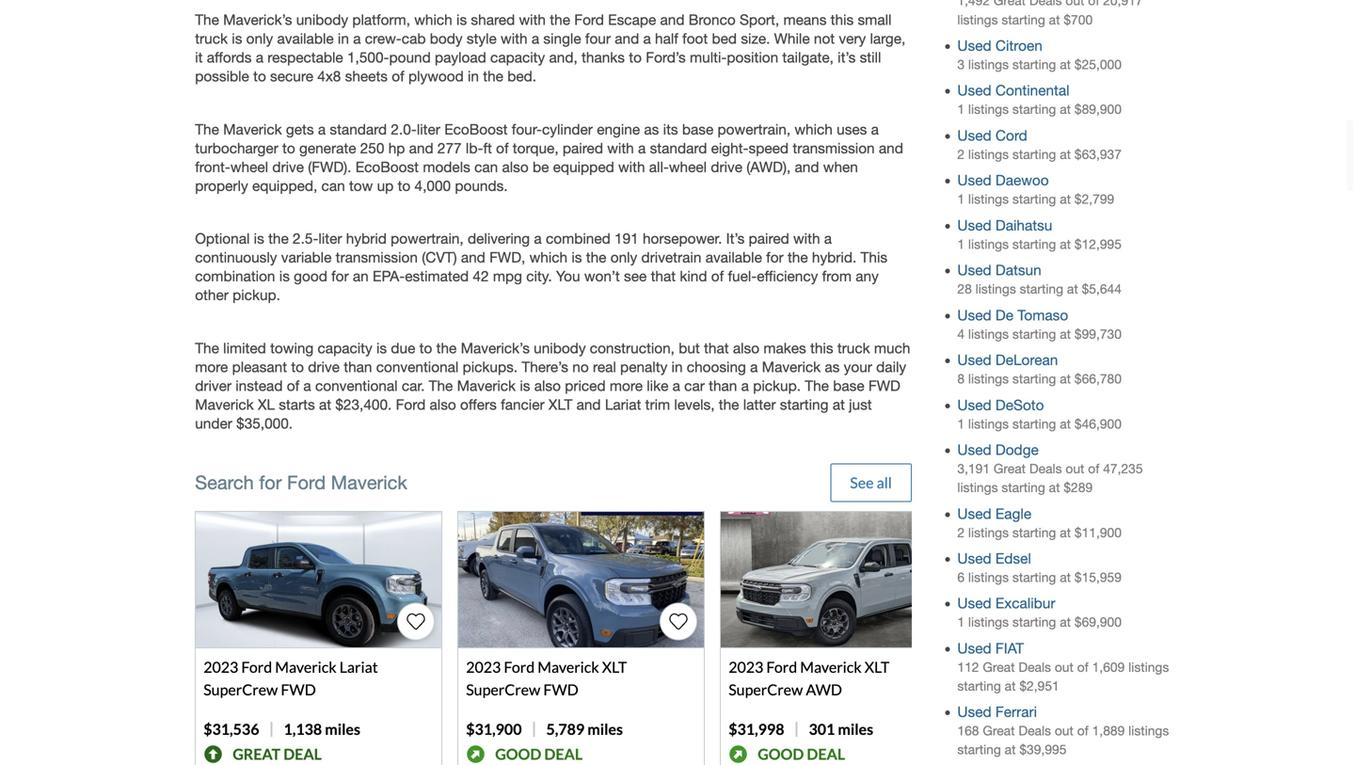 Task type: vqa. For each thing, say whether or not it's contained in the screenshot.
CORD
yes



Task type: describe. For each thing, give the bounding box(es) containing it.
truck inside the maverick's unibody platform, which is shared with the ford escape and bronco sport, means this small truck is only available in a crew-cab body style with a single four and a half foot bed size. while not very large, it affords a respectable 1,500-pound payload capacity and, thanks to ford's multi-position tailgate, it's still possible to secure 4x8 sheets of plywood in the bed.
[[195, 30, 228, 47]]

of inside 168 great deals out of 1,889 listings starting at
[[1078, 724, 1089, 739]]

used excalibur 1 listings starting at $69,900
[[958, 595, 1122, 630]]

deal for 5,789
[[545, 745, 583, 764]]

pickup. for maverick
[[753, 377, 801, 394]]

8
[[958, 371, 965, 387]]

fwd inside the limited towing capacity is due to the maverick's unibody construction, but that also makes this truck much more pleasant to drive than conventional pickups. there's no real penalty in choosing a maverick as your daily driver instead of a conventional car. the maverick is also priced more like a car than a pickup. the base fwd maverick xl starts at $23,400. ford also offers fancier xlt and lariat trim levels, the latter starting at just under $35,000.
[[869, 377, 901, 394]]

just
[[849, 396, 872, 413]]

is up fancier
[[520, 377, 530, 394]]

191
[[615, 230, 639, 247]]

out for ferrari
[[1055, 724, 1074, 739]]

at inside used delorean 8 listings starting at $66,780
[[1060, 371, 1071, 387]]

the up efficiency
[[788, 249, 808, 266]]

a right uses
[[871, 121, 879, 138]]

this for small
[[831, 11, 854, 28]]

limited
[[223, 340, 266, 357]]

available inside the maverick's unibody platform, which is shared with the ford escape and bronco sport, means this small truck is only available in a crew-cab body style with a single four and a half foot bed size. while not very large, it affords a respectable 1,500-pound payload capacity and, thanks to ford's multi-position tailgate, it's still possible to secure 4x8 sheets of plywood in the bed.
[[277, 30, 334, 47]]

hp
[[389, 140, 405, 157]]

with down 'engine'
[[607, 140, 634, 157]]

112
[[958, 660, 980, 675]]

paired inside the maverick gets a standard 2.0-liter ecoboost four-cylinder engine as its base powertrain, which uses a turbocharger to generate 250 hp and 277 lb-ft of torque, paired with a standard eight-speed transmission and front-wheel drive (fwd). ecoboost models can also be equipped with all-wheel drive (awd), and when properly equipped, can tow up to 4,000 pounds.
[[563, 140, 603, 157]]

optional
[[195, 230, 250, 247]]

starting inside used continental 1 listings starting at $89,900
[[1013, 102, 1057, 117]]

0 vertical spatial standard
[[330, 121, 387, 138]]

listings inside used edsel 6 listings starting at $15,959
[[969, 570, 1009, 585]]

used citroen link
[[958, 37, 1043, 54]]

only inside the maverick's unibody platform, which is shared with the ford escape and bronco sport, means this small truck is only available in a crew-cab body style with a single four and a half foot bed size. while not very large, it affords a respectable 1,500-pound payload capacity and, thanks to ford's multi-position tailgate, it's still possible to secure 4x8 sheets of plywood in the bed.
[[246, 30, 273, 47]]

to left 'secure'
[[253, 68, 266, 85]]

$289
[[1064, 480, 1093, 495]]

delorean
[[996, 352, 1058, 369]]

supercrew for $31,536
[[204, 681, 278, 699]]

maverick down pickups.
[[457, 377, 516, 394]]

which inside the maverick's unibody platform, which is shared with the ford escape and bronco sport, means this small truck is only available in a crew-cab body style with a single four and a half foot bed size. while not very large, it affords a respectable 1,500-pound payload capacity and, thanks to ford's multi-position tailgate, it's still possible to secure 4x8 sheets of plywood in the bed.
[[414, 11, 453, 28]]

1 horizontal spatial standard
[[650, 140, 707, 157]]

used desoto link
[[958, 397, 1044, 414]]

at inside used daihatsu 1 listings starting at $12,995
[[1060, 237, 1071, 252]]

is up the continuously
[[254, 230, 264, 247]]

all-
[[649, 159, 669, 175]]

great for ferrari
[[983, 724, 1015, 739]]

starting inside used eagle 2 listings starting at $11,900
[[1013, 525, 1057, 540]]

starting inside the 1,492 great deals out of 20,917 listings starting at
[[1002, 12, 1046, 27]]

pleasant
[[232, 359, 287, 376]]

supercrew for $31,998
[[729, 681, 803, 699]]

is up affords
[[232, 30, 242, 47]]

(awd),
[[747, 159, 791, 175]]

of inside optional is the 2.5-liter hybrid powertrain, delivering a combined 191 horsepower. it's paired with a continuously variable transmission (cvt) and fwd, which is the only drivetrain available for the hybrid. this combination is good for an epa-estimated 42 mpg city. you won't see that kind of fuel-efficiency from any other pickup.
[[711, 268, 724, 285]]

1 vertical spatial conventional
[[315, 377, 398, 394]]

301
[[809, 720, 835, 739]]

and left when
[[795, 159, 820, 175]]

hybrid.
[[812, 249, 857, 266]]

deal for 301
[[807, 745, 846, 764]]

1,889
[[1093, 724, 1125, 739]]

3
[[958, 57, 965, 72]]

a left car
[[673, 377, 681, 394]]

and inside optional is the 2.5-liter hybrid powertrain, delivering a combined 191 horsepower. it's paired with a continuously variable transmission (cvt) and fwd, which is the only drivetrain available for the hybrid. this combination is good for an epa-estimated 42 mpg city. you won't see that kind of fuel-efficiency from any other pickup.
[[461, 249, 486, 266]]

listings inside 168 great deals out of 1,889 listings starting at
[[1129, 724, 1169, 739]]

car.
[[402, 377, 425, 394]]

42
[[473, 268, 489, 285]]

at inside used cord 2 listings starting at $63,937
[[1060, 147, 1071, 162]]

at inside used edsel 6 listings starting at $15,959
[[1060, 570, 1071, 585]]

used for used desoto 1 listings starting at $46,900
[[958, 397, 992, 414]]

the left 2.5-
[[268, 230, 289, 247]]

also inside the maverick gets a standard 2.0-liter ecoboost four-cylinder engine as its base powertrain, which uses a turbocharger to generate 250 hp and 277 lb-ft of torque, paired with a standard eight-speed transmission and front-wheel drive (fwd). ecoboost models can also be equipped with all-wheel drive (awd), and when properly equipped, can tow up to 4,000 pounds.
[[502, 159, 529, 175]]

truck inside the limited towing capacity is due to the maverick's unibody construction, but that also makes this truck much more pleasant to drive than conventional pickups. there's no real penalty in choosing a maverick as your daily driver instead of a conventional car. the maverick is also priced more like a car than a pickup. the base fwd maverick xl starts at $23,400. ford also offers fancier xlt and lariat trim levels, the latter starting at just under $35,000.
[[838, 340, 870, 357]]

lariat inside 2023 ford maverick lariat supercrew fwd
[[340, 658, 378, 676]]

is up body on the left top of page
[[457, 11, 467, 28]]

capacity inside the limited towing capacity is due to the maverick's unibody construction, but that also makes this truck much more pleasant to drive than conventional pickups. there's no real penalty in choosing a maverick as your daily driver instead of a conventional car. the maverick is also priced more like a car than a pickup. the base fwd maverick xl starts at $23,400. ford also offers fancier xlt and lariat trim levels, the latter starting at just under $35,000.
[[318, 340, 373, 357]]

good deal for 5,789
[[495, 745, 583, 764]]

0 vertical spatial conventional
[[376, 359, 459, 376]]

at left just
[[833, 396, 845, 413]]

unibody inside the maverick's unibody platform, which is shared with the ford escape and bronco sport, means this small truck is only available in a crew-cab body style with a single four and a half foot bed size. while not very large, it affords a respectable 1,500-pound payload capacity and, thanks to ford's multi-position tailgate, it's still possible to secure 4x8 sheets of plywood in the bed.
[[296, 11, 348, 28]]

out inside the 1,492 great deals out of 20,917 listings starting at
[[1066, 0, 1085, 8]]

of inside the maverick's unibody platform, which is shared with the ford escape and bronco sport, means this small truck is only available in a crew-cab body style with a single four and a half foot bed size. while not very large, it affords a respectable 1,500-pound payload capacity and, thanks to ford's multi-position tailgate, it's still possible to secure 4x8 sheets of plywood in the bed.
[[392, 68, 405, 85]]

a up generate
[[318, 121, 326, 138]]

1 for used daewoo
[[958, 192, 965, 207]]

a right affords
[[256, 49, 264, 66]]

with up single
[[519, 11, 546, 28]]

$700
[[1064, 12, 1093, 27]]

0 horizontal spatial for
[[259, 472, 282, 494]]

a up hybrid.
[[824, 230, 832, 247]]

listings inside 3,191 great deals out of 47,235 listings starting at
[[958, 480, 998, 495]]

also down there's
[[534, 377, 561, 394]]

great
[[233, 745, 281, 764]]

the for the limited towing capacity is due to the maverick's unibody construction, but that also makes this truck much more pleasant to drive than conventional pickups. there's no real penalty in choosing a maverick as your daily driver instead of a conventional car. the maverick is also priced more like a car than a pickup. the base fwd maverick xl starts at $23,400. ford also offers fancier xlt and lariat trim levels, the latter starting at just under $35,000.
[[195, 340, 219, 357]]

ford's
[[646, 49, 686, 66]]

used daihatsu 1 listings starting at $12,995
[[958, 217, 1122, 252]]

lb-
[[466, 140, 483, 157]]

2023 ford maverick xlt supercrew awd
[[729, 658, 890, 699]]

powertrain, inside the maverick gets a standard 2.0-liter ecoboost four-cylinder engine as its base powertrain, which uses a turbocharger to generate 250 hp and 277 lb-ft of torque, paired with a standard eight-speed transmission and front-wheel drive (fwd). ecoboost models can also be equipped with all-wheel drive (awd), and when properly equipped, can tow up to 4,000 pounds.
[[718, 121, 791, 138]]

listings inside used continental 1 listings starting at $89,900
[[969, 102, 1009, 117]]

used for used excalibur 1 listings starting at $69,900
[[958, 595, 992, 612]]

maverick down $23,400.
[[331, 472, 407, 494]]

listings inside used daihatsu 1 listings starting at $12,995
[[969, 237, 1009, 252]]

a up starts on the bottom left of the page
[[304, 377, 311, 394]]

to down the towing
[[291, 359, 304, 376]]

maverick inside 2023 ford maverick xlt supercrew awd
[[800, 658, 862, 676]]

means
[[784, 11, 827, 28]]

ford inside 2023 ford maverick xlt supercrew awd
[[767, 658, 798, 676]]

transmission inside optional is the 2.5-liter hybrid powertrain, delivering a combined 191 horsepower. it's paired with a continuously variable transmission (cvt) and fwd, which is the only drivetrain available for the hybrid. this combination is good for an epa-estimated 42 mpg city. you won't see that kind of fuel-efficiency from any other pickup.
[[336, 249, 418, 266]]

miles for 301 miles
[[838, 720, 874, 739]]

to right up
[[398, 177, 411, 194]]

$99,730
[[1075, 327, 1122, 342]]

drive inside the limited towing capacity is due to the maverick's unibody construction, but that also makes this truck much more pleasant to drive than conventional pickups. there's no real penalty in choosing a maverick as your daily driver instead of a conventional car. the maverick is also priced more like a car than a pickup. the base fwd maverick xl starts at $23,400. ford also offers fancier xlt and lariat trim levels, the latter starting at just under $35,000.
[[308, 359, 340, 376]]

4
[[958, 327, 965, 342]]

listings inside used cord 2 listings starting at $63,937
[[969, 147, 1009, 162]]

used for used dodge
[[958, 442, 992, 458]]

xl
[[258, 396, 275, 413]]

penalty
[[620, 359, 668, 376]]

optional is the 2.5-liter hybrid powertrain, delivering a combined 191 horsepower. it's paired with a continuously variable transmission (cvt) and fwd, which is the only drivetrain available for the hybrid. this combination is good for an epa-estimated 42 mpg city. you won't see that kind of fuel-efficiency from any other pickup.
[[195, 230, 888, 304]]

ford inside 2023 ford maverick lariat supercrew fwd
[[241, 658, 272, 676]]

1,492 great deals out of 20,917 listings starting at
[[958, 0, 1143, 27]]

and right hp
[[409, 140, 434, 157]]

1 for used continental
[[958, 102, 965, 117]]

is down combined
[[572, 249, 582, 266]]

listings inside used daewoo 1 listings starting at $2,799
[[969, 192, 1009, 207]]

this
[[861, 249, 888, 266]]

used eagle link
[[958, 505, 1032, 522]]

to down gets
[[282, 140, 295, 157]]

the down makes
[[805, 377, 829, 394]]

at right starts on the bottom left of the page
[[319, 396, 331, 413]]

bed
[[712, 30, 737, 47]]

base inside the maverick gets a standard 2.0-liter ecoboost four-cylinder engine as its base powertrain, which uses a turbocharger to generate 250 hp and 277 lb-ft of torque, paired with a standard eight-speed transmission and front-wheel drive (fwd). ecoboost models can also be equipped with all-wheel drive (awd), and when properly equipped, can tow up to 4,000 pounds.
[[682, 121, 714, 138]]

you
[[556, 268, 580, 285]]

used for used daewoo 1 listings starting at $2,799
[[958, 172, 992, 189]]

to left ford's
[[629, 49, 642, 66]]

as inside the maverick gets a standard 2.0-liter ecoboost four-cylinder engine as its base powertrain, which uses a turbocharger to generate 250 hp and 277 lb-ft of torque, paired with a standard eight-speed transmission and front-wheel drive (fwd). ecoboost models can also be equipped with all-wheel drive (awd), and when properly equipped, can tow up to 4,000 pounds.
[[644, 121, 659, 138]]

good for $31,900
[[495, 745, 542, 764]]

and down escape in the left top of the page
[[615, 30, 639, 47]]

2 horizontal spatial for
[[766, 249, 784, 266]]

1 horizontal spatial more
[[610, 377, 643, 394]]

2.5-
[[293, 230, 319, 247]]

is left "good"
[[279, 268, 290, 285]]

at inside 168 great deals out of 1,889 listings starting at
[[1005, 742, 1016, 758]]

used for used de tomaso 4 listings starting at $99,730
[[958, 307, 992, 324]]

5,789
[[546, 720, 585, 739]]

listings inside used datsun 28 listings starting at $5,644
[[976, 282, 1017, 297]]

listings inside "used desoto 1 listings starting at $46,900"
[[969, 416, 1009, 431]]

$2,799
[[1075, 192, 1115, 207]]

1 for used desoto
[[958, 416, 965, 431]]

also left offers
[[430, 396, 456, 413]]

combination
[[195, 268, 275, 285]]

speed
[[749, 140, 789, 157]]

transmission inside the maverick gets a standard 2.0-liter ecoboost four-cylinder engine as its base powertrain, which uses a turbocharger to generate 250 hp and 277 lb-ft of torque, paired with a standard eight-speed transmission and front-wheel drive (fwd). ecoboost models can also be equipped with all-wheel drive (awd), and when properly equipped, can tow up to 4,000 pounds.
[[793, 140, 875, 157]]

not
[[814, 30, 835, 47]]

awd
[[806, 681, 843, 699]]

the left latter
[[719, 396, 739, 413]]

xlt for 2023 ford maverick xlt supercrew awd
[[865, 658, 890, 676]]

$46,900
[[1075, 416, 1122, 431]]

maverick down makes
[[762, 359, 821, 376]]

starting inside "used desoto 1 listings starting at $46,900"
[[1013, 416, 1057, 431]]

available inside optional is the 2.5-liter hybrid powertrain, delivering a combined 191 horsepower. it's paired with a continuously variable transmission (cvt) and fwd, which is the only drivetrain available for the hybrid. this combination is good for an epa-estimated 42 mpg city. you won't see that kind of fuel-efficiency from any other pickup.
[[706, 249, 762, 266]]

maverick up under at the bottom left of page
[[195, 396, 254, 413]]

starting inside used daewoo 1 listings starting at $2,799
[[1013, 192, 1057, 207]]

0 horizontal spatial ecoboost
[[356, 159, 419, 175]]

miles for 5,789 miles
[[588, 720, 623, 739]]

and up half
[[660, 11, 685, 28]]

see
[[850, 474, 874, 492]]

maverick inside the maverick gets a standard 2.0-liter ecoboost four-cylinder engine as its base powertrain, which uses a turbocharger to generate 250 hp and 277 lb-ft of torque, paired with a standard eight-speed transmission and front-wheel drive (fwd). ecoboost models can also be equipped with all-wheel drive (awd), and when properly equipped, can tow up to 4,000 pounds.
[[223, 121, 282, 138]]

at inside the used de tomaso 4 listings starting at $99,730
[[1060, 327, 1071, 342]]

generate
[[299, 140, 356, 157]]

due
[[391, 340, 416, 357]]

in inside the limited towing capacity is due to the maverick's unibody construction, but that also makes this truck much more pleasant to drive than conventional pickups. there's no real penalty in choosing a maverick as your daily driver instead of a conventional car. the maverick is also priced more like a car than a pickup. the base fwd maverick xl starts at $23,400. ford also offers fancier xlt and lariat trim levels, the latter starting at just under $35,000.
[[672, 359, 683, 376]]

estimated
[[405, 268, 469, 285]]

which inside the maverick gets a standard 2.0-liter ecoboost four-cylinder engine as its base powertrain, which uses a turbocharger to generate 250 hp and 277 lb-ft of torque, paired with a standard eight-speed transmission and front-wheel drive (fwd). ecoboost models can also be equipped with all-wheel drive (awd), and when properly equipped, can tow up to 4,000 pounds.
[[795, 121, 833, 138]]

size.
[[741, 30, 770, 47]]

a down 'engine'
[[638, 140, 646, 157]]

starting inside 168 great deals out of 1,889 listings starting at
[[958, 742, 1002, 758]]

a left half
[[643, 30, 651, 47]]

2 horizontal spatial drive
[[711, 159, 743, 175]]

4,000
[[415, 177, 451, 194]]

base inside the limited towing capacity is due to the maverick's unibody construction, but that also makes this truck much more pleasant to drive than conventional pickups. there's no real penalty in choosing a maverick as your daily driver instead of a conventional car. the maverick is also priced more like a car than a pickup. the base fwd maverick xl starts at $23,400. ford also offers fancier xlt and lariat trim levels, the latter starting at just under $35,000.
[[833, 377, 865, 394]]

no
[[573, 359, 589, 376]]

1 horizontal spatial can
[[475, 159, 498, 175]]

the left bed. on the top left
[[483, 68, 504, 85]]

1 for used daihatsu
[[958, 237, 965, 252]]

used edsel link
[[958, 550, 1032, 567]]

starting inside used delorean 8 listings starting at $66,780
[[1013, 371, 1057, 387]]

to right due
[[420, 340, 432, 357]]

the maverick gets a standard 2.0-liter ecoboost four-cylinder engine as its base powertrain, which uses a turbocharger to generate 250 hp and 277 lb-ft of torque, paired with a standard eight-speed transmission and front-wheel drive (fwd). ecoboost models can also be equipped with all-wheel drive (awd), and when properly equipped, can tow up to 4,000 pounds.
[[195, 121, 904, 194]]

used for used citroen 3 listings starting at $25,000
[[958, 37, 992, 54]]

at inside used datsun 28 listings starting at $5,644
[[1067, 282, 1079, 297]]

good for $31,998
[[758, 745, 804, 764]]

great for dodge
[[994, 461, 1026, 476]]

4x8
[[317, 68, 341, 85]]

at inside "used desoto 1 listings starting at $46,900"
[[1060, 416, 1071, 431]]

2023 ford maverick xlt supercrew fwd image
[[459, 512, 704, 648]]

at inside used daewoo 1 listings starting at $2,799
[[1060, 192, 1071, 207]]

variable
[[281, 249, 332, 266]]

plywood
[[409, 68, 464, 85]]

while
[[774, 30, 810, 47]]

used ferrari
[[958, 704, 1037, 721]]

starting inside 112 great deals out of 1,609 listings starting at
[[958, 679, 1002, 694]]

cylinder
[[542, 121, 593, 138]]

single
[[544, 30, 581, 47]]

$11,900
[[1075, 525, 1122, 540]]

3,191
[[958, 461, 990, 476]]

also up choosing
[[733, 340, 760, 357]]

1 vertical spatial for
[[331, 268, 349, 285]]

used edsel 6 listings starting at $15,959
[[958, 550, 1122, 585]]

great inside the 1,492 great deals out of 20,917 listings starting at
[[994, 0, 1026, 8]]

dodge
[[996, 442, 1039, 458]]

xlt inside the limited towing capacity is due to the maverick's unibody construction, but that also makes this truck much more pleasant to drive than conventional pickups. there's no real penalty in choosing a maverick as your daily driver instead of a conventional car. the maverick is also priced more like a car than a pickup. the base fwd maverick xl starts at $23,400. ford also offers fancier xlt and lariat trim levels, the latter starting at just under $35,000.
[[549, 396, 573, 413]]

pickup. for combination
[[233, 287, 280, 304]]

starting inside the used de tomaso 4 listings starting at $99,730
[[1013, 327, 1057, 342]]

up
[[377, 177, 394, 194]]

the right due
[[436, 340, 457, 357]]

liter inside optional is the 2.5-liter hybrid powertrain, delivering a combined 191 horsepower. it's paired with a continuously variable transmission (cvt) and fwd, which is the only drivetrain available for the hybrid. this combination is good for an epa-estimated 42 mpg city. you won't see that kind of fuel-efficiency from any other pickup.
[[319, 230, 342, 247]]

edsel
[[996, 550, 1032, 567]]

starting inside used cord 2 listings starting at $63,937
[[1013, 147, 1057, 162]]

at inside 3,191 great deals out of 47,235 listings starting at
[[1049, 480, 1060, 495]]

and down still
[[879, 140, 904, 157]]

used for used edsel 6 listings starting at $15,959
[[958, 550, 992, 567]]

a right choosing
[[750, 359, 758, 376]]

city.
[[526, 268, 552, 285]]

ford inside the 2023 ford maverick xlt supercrew fwd
[[504, 658, 535, 676]]

engine
[[597, 121, 640, 138]]

listings inside the 1,492 great deals out of 20,917 listings starting at
[[958, 12, 998, 27]]

that inside the limited towing capacity is due to the maverick's unibody construction, but that also makes this truck much more pleasant to drive than conventional pickups. there's no real penalty in choosing a maverick as your daily driver instead of a conventional car. the maverick is also priced more like a car than a pickup. the base fwd maverick xl starts at $23,400. ford also offers fancier xlt and lariat trim levels, the latter starting at just under $35,000.
[[704, 340, 729, 357]]

horsepower.
[[643, 230, 722, 247]]

the right car.
[[429, 377, 453, 394]]

1 for used excalibur
[[958, 615, 965, 630]]

which inside optional is the 2.5-liter hybrid powertrain, delivering a combined 191 horsepower. it's paired with a continuously variable transmission (cvt) and fwd, which is the only drivetrain available for the hybrid. this combination is good for an epa-estimated 42 mpg city. you won't see that kind of fuel-efficiency from any other pickup.
[[530, 249, 568, 266]]

see all link
[[831, 464, 912, 502]]

but
[[679, 340, 700, 357]]

kind
[[680, 268, 707, 285]]

this for truck
[[811, 340, 834, 357]]

used desoto 1 listings starting at $46,900
[[958, 397, 1122, 431]]

great for fiat
[[983, 660, 1015, 675]]

equipped,
[[252, 177, 318, 194]]

and inside the limited towing capacity is due to the maverick's unibody construction, but that also makes this truck much more pleasant to drive than conventional pickups. there's no real penalty in choosing a maverick as your daily driver instead of a conventional car. the maverick is also priced more like a car than a pickup. the base fwd maverick xl starts at $23,400. ford also offers fancier xlt and lariat trim levels, the latter starting at just under $35,000.
[[577, 396, 601, 413]]

$5,644
[[1082, 282, 1122, 297]]

2023 for 2023 ford maverick lariat supercrew fwd
[[204, 658, 238, 676]]



Task type: locate. For each thing, give the bounding box(es) containing it.
makes
[[764, 340, 807, 357]]

15 used from the top
[[958, 704, 992, 721]]

of up starts on the bottom left of the page
[[287, 377, 300, 394]]

8 used from the top
[[958, 352, 992, 369]]

used for used ferrari
[[958, 704, 992, 721]]

starting down eagle
[[1013, 525, 1057, 540]]

to
[[629, 49, 642, 66], [253, 68, 266, 85], [282, 140, 295, 157], [398, 177, 411, 194], [420, 340, 432, 357], [291, 359, 304, 376]]

tow
[[349, 177, 373, 194]]

great down used ferrari link
[[983, 724, 1015, 739]]

2 down used eagle link at the bottom right of page
[[958, 525, 965, 540]]

10 used from the top
[[958, 442, 992, 458]]

0 horizontal spatial miles
[[325, 720, 361, 739]]

supercrew up $31,900
[[466, 681, 541, 699]]

good down $31,998
[[758, 745, 804, 764]]

1 inside used daihatsu 1 listings starting at $12,995
[[958, 237, 965, 252]]

only inside optional is the 2.5-liter hybrid powertrain, delivering a combined 191 horsepower. it's paired with a continuously variable transmission (cvt) and fwd, which is the only drivetrain available for the hybrid. this combination is good for an epa-estimated 42 mpg city. you won't see that kind of fuel-efficiency from any other pickup.
[[611, 249, 638, 266]]

2 inside used cord 2 listings starting at $63,937
[[958, 147, 965, 162]]

used inside used daewoo 1 listings starting at $2,799
[[958, 172, 992, 189]]

2 good from the left
[[758, 745, 804, 764]]

1 inside "used desoto 1 listings starting at $46,900"
[[958, 416, 965, 431]]

xlt for 2023 ford maverick xlt supercrew fwd
[[602, 658, 627, 676]]

1 horizontal spatial which
[[530, 249, 568, 266]]

2 vertical spatial in
[[672, 359, 683, 376]]

a up city.
[[534, 230, 542, 247]]

desoto
[[996, 397, 1044, 414]]

eagle
[[996, 505, 1032, 522]]

affords
[[207, 49, 252, 66]]

0 vertical spatial paired
[[563, 140, 603, 157]]

starting inside used edsel 6 listings starting at $15,959
[[1013, 570, 1057, 585]]

1 vertical spatial liter
[[319, 230, 342, 247]]

tailgate,
[[783, 49, 834, 66]]

1
[[958, 102, 965, 117], [958, 192, 965, 207], [958, 237, 965, 252], [958, 416, 965, 431], [958, 615, 965, 630]]

1 deal from the left
[[284, 745, 322, 764]]

0 horizontal spatial maverick's
[[223, 11, 292, 28]]

(cvt)
[[422, 249, 457, 266]]

3 used from the top
[[958, 127, 992, 144]]

large,
[[870, 30, 906, 47]]

0 horizontal spatial lariat
[[340, 658, 378, 676]]

used for used fiat
[[958, 640, 992, 657]]

with left all-
[[618, 159, 645, 175]]

used inside used cord 2 listings starting at $63,937
[[958, 127, 992, 144]]

20,917
[[1104, 0, 1143, 8]]

the for the maverick's unibody platform, which is shared with the ford escape and bronco sport, means this small truck is only available in a crew-cab body style with a single four and a half foot bed size. while not very large, it affords a respectable 1,500-pound payload capacity and, thanks to ford's multi-position tailgate, it's still possible to secure 4x8 sheets of plywood in the bed.
[[195, 11, 219, 28]]

sport,
[[740, 11, 780, 28]]

1 horizontal spatial liter
[[417, 121, 441, 138]]

1 vertical spatial powertrain,
[[391, 230, 464, 247]]

like
[[647, 377, 669, 394]]

0 horizontal spatial liter
[[319, 230, 342, 247]]

1 vertical spatial capacity
[[318, 340, 373, 357]]

of inside the maverick gets a standard 2.0-liter ecoboost four-cylinder engine as its base powertrain, which uses a turbocharger to generate 250 hp and 277 lb-ft of torque, paired with a standard eight-speed transmission and front-wheel drive (fwd). ecoboost models can also be equipped with all-wheel drive (awd), and when properly equipped, can tow up to 4,000 pounds.
[[496, 140, 509, 157]]

2 used from the top
[[958, 82, 992, 99]]

1 inside used daewoo 1 listings starting at $2,799
[[958, 192, 965, 207]]

at left the $2,799
[[1060, 192, 1071, 207]]

models
[[423, 159, 471, 175]]

pickup. inside the limited towing capacity is due to the maverick's unibody construction, but that also makes this truck much more pleasant to drive than conventional pickups. there's no real penalty in choosing a maverick as your daily driver instead of a conventional car. the maverick is also priced more like a car than a pickup. the base fwd maverick xl starts at $23,400. ford also offers fancier xlt and lariat trim levels, the latter starting at just under $35,000.
[[753, 377, 801, 394]]

0 horizontal spatial good deal
[[495, 745, 583, 764]]

168
[[958, 724, 980, 739]]

1 down used daewoo link
[[958, 192, 965, 207]]

2 vertical spatial which
[[530, 249, 568, 266]]

at inside used continental 1 listings starting at $89,900
[[1060, 102, 1071, 117]]

3 1 from the top
[[958, 237, 965, 252]]

miles for 1,138 miles
[[325, 720, 361, 739]]

1 miles from the left
[[325, 720, 361, 739]]

2 horizontal spatial 2023
[[729, 658, 764, 676]]

drive up equipped,
[[272, 159, 304, 175]]

used for used datsun 28 listings starting at $5,644
[[958, 262, 992, 279]]

construction,
[[590, 340, 675, 357]]

only
[[246, 30, 273, 47], [611, 249, 638, 266]]

used inside used daihatsu 1 listings starting at $12,995
[[958, 217, 992, 234]]

5 used from the top
[[958, 217, 992, 234]]

a up 1,500-
[[353, 30, 361, 47]]

listings inside 112 great deals out of 1,609 listings starting at
[[1129, 660, 1169, 675]]

1 vertical spatial paired
[[749, 230, 790, 247]]

ford up $31,998
[[767, 658, 798, 676]]

0 horizontal spatial wheel
[[230, 159, 268, 175]]

(fwd).
[[308, 159, 352, 175]]

0 horizontal spatial 2023
[[204, 658, 238, 676]]

good deal down 301
[[758, 745, 846, 764]]

crew-
[[365, 30, 402, 47]]

1 wheel from the left
[[230, 159, 268, 175]]

maverick inside 2023 ford maverick lariat supercrew fwd
[[275, 658, 337, 676]]

0 horizontal spatial capacity
[[318, 340, 373, 357]]

0 vertical spatial that
[[651, 268, 676, 285]]

1 vertical spatial unibody
[[534, 340, 586, 357]]

301 miles
[[809, 720, 874, 739]]

great down the used fiat at bottom
[[983, 660, 1015, 675]]

$89,900
[[1075, 102, 1122, 117]]

starting up tomaso
[[1020, 282, 1064, 297]]

starts
[[279, 396, 315, 413]]

good
[[495, 745, 542, 764], [758, 745, 804, 764]]

supercrew inside the 2023 ford maverick xlt supercrew fwd
[[466, 681, 541, 699]]

1 good deal from the left
[[495, 745, 583, 764]]

1 horizontal spatial base
[[833, 377, 865, 394]]

1 horizontal spatial drive
[[308, 359, 340, 376]]

1 up used cord link
[[958, 102, 965, 117]]

0 vertical spatial transmission
[[793, 140, 875, 157]]

0 vertical spatial than
[[344, 359, 372, 376]]

1 horizontal spatial good
[[758, 745, 804, 764]]

much
[[874, 340, 911, 357]]

4 used from the top
[[958, 172, 992, 189]]

2 good deal from the left
[[758, 745, 846, 764]]

used for used eagle 2 listings starting at $11,900
[[958, 505, 992, 522]]

is left due
[[377, 340, 387, 357]]

a up latter
[[742, 377, 749, 394]]

the
[[195, 11, 219, 28], [195, 121, 219, 138], [195, 340, 219, 357], [429, 377, 453, 394], [805, 377, 829, 394]]

3 miles from the left
[[838, 720, 874, 739]]

listings
[[958, 12, 998, 27], [969, 57, 1009, 72], [969, 102, 1009, 117], [969, 147, 1009, 162], [969, 192, 1009, 207], [969, 237, 1009, 252], [976, 282, 1017, 297], [969, 327, 1009, 342], [969, 371, 1009, 387], [969, 416, 1009, 431], [958, 480, 998, 495], [969, 525, 1009, 540], [969, 570, 1009, 585], [969, 615, 1009, 630], [1129, 660, 1169, 675], [1129, 724, 1169, 739]]

2023 inside 2023 ford maverick xlt supercrew awd
[[729, 658, 764, 676]]

2 for used cord
[[958, 147, 965, 162]]

0 horizontal spatial in
[[338, 30, 349, 47]]

1 vertical spatial ecoboost
[[356, 159, 419, 175]]

2 deal from the left
[[545, 745, 583, 764]]

of inside the 1,492 great deals out of 20,917 listings starting at
[[1089, 0, 1100, 8]]

used daihatsu link
[[958, 217, 1053, 234]]

can
[[475, 159, 498, 175], [322, 177, 345, 194]]

supercrew
[[204, 681, 278, 699], [466, 681, 541, 699], [729, 681, 803, 699]]

1 vertical spatial pickup.
[[753, 377, 801, 394]]

listings down used eagle link at the bottom right of page
[[969, 525, 1009, 540]]

for left an
[[331, 268, 349, 285]]

3 supercrew from the left
[[729, 681, 803, 699]]

0 vertical spatial this
[[831, 11, 854, 28]]

1 horizontal spatial supercrew
[[466, 681, 541, 699]]

daily
[[877, 359, 907, 376]]

1 vertical spatial maverick's
[[461, 340, 530, 357]]

0 horizontal spatial which
[[414, 11, 453, 28]]

datsun
[[996, 262, 1042, 279]]

6
[[958, 570, 965, 585]]

2023 ford maverick xlt supercrew awd image
[[721, 512, 967, 648]]

the up single
[[550, 11, 570, 28]]

used down 8
[[958, 397, 992, 414]]

1 vertical spatial can
[[322, 177, 345, 194]]

0 vertical spatial pickup.
[[233, 287, 280, 304]]

used inside used excalibur 1 listings starting at $69,900
[[958, 595, 992, 612]]

powertrain, up (cvt)
[[391, 230, 464, 247]]

see
[[624, 268, 647, 285]]

lariat left trim in the bottom left of the page
[[605, 396, 641, 413]]

pickup. up latter
[[753, 377, 801, 394]]

used de tomaso link
[[958, 307, 1069, 324]]

liter inside the maverick gets a standard 2.0-liter ecoboost four-cylinder engine as its base powertrain, which uses a turbocharger to generate 250 hp and 277 lb-ft of torque, paired with a standard eight-speed transmission and front-wheel drive (fwd). ecoboost models can also be equipped with all-wheel drive (awd), and when properly equipped, can tow up to 4,000 pounds.
[[417, 121, 441, 138]]

drivetrain
[[642, 249, 702, 266]]

in down but
[[672, 359, 683, 376]]

at left $11,900
[[1060, 525, 1071, 540]]

of inside the limited towing capacity is due to the maverick's unibody construction, but that also makes this truck much more pleasant to drive than conventional pickups. there's no real penalty in choosing a maverick as your daily driver instead of a conventional car. the maverick is also priced more like a car than a pickup. the base fwd maverick xl starts at $23,400. ford also offers fancier xlt and lariat trim levels, the latter starting at just under $35,000.
[[287, 377, 300, 394]]

at left $5,644
[[1067, 282, 1079, 297]]

supercrew inside 2023 ford maverick lariat supercrew fwd
[[204, 681, 278, 699]]

$2,951
[[1020, 679, 1060, 694]]

hybrid
[[346, 230, 387, 247]]

listings inside used excalibur 1 listings starting at $69,900
[[969, 615, 1009, 630]]

the for the maverick gets a standard 2.0-liter ecoboost four-cylinder engine as its base powertrain, which uses a turbocharger to generate 250 hp and 277 lb-ft of torque, paired with a standard eight-speed transmission and front-wheel drive (fwd). ecoboost models can also be equipped with all-wheel drive (awd), and when properly equipped, can tow up to 4,000 pounds.
[[195, 121, 219, 138]]

levels,
[[674, 396, 715, 413]]

listings down de
[[969, 327, 1009, 342]]

and down priced
[[577, 396, 601, 413]]

2 2 from the top
[[958, 525, 965, 540]]

0 vertical spatial in
[[338, 30, 349, 47]]

won't
[[584, 268, 620, 285]]

ford inside the limited towing capacity is due to the maverick's unibody construction, but that also makes this truck much more pleasant to drive than conventional pickups. there's no real penalty in choosing a maverick as your daily driver instead of a conventional car. the maverick is also priced more like a car than a pickup. the base fwd maverick xl starts at $23,400. ford also offers fancier xlt and lariat trim levels, the latter starting at just under $35,000.
[[396, 396, 426, 413]]

the inside the maverick gets a standard 2.0-liter ecoboost four-cylinder engine as its base powertrain, which uses a turbocharger to generate 250 hp and 277 lb-ft of torque, paired with a standard eight-speed transmission and front-wheel drive (fwd). ecoboost models can also be equipped with all-wheel drive (awd), and when properly equipped, can tow up to 4,000 pounds.
[[195, 121, 219, 138]]

1 1 from the top
[[958, 102, 965, 117]]

2 wheel from the left
[[669, 159, 707, 175]]

cord
[[996, 127, 1028, 144]]

ford down $35,000.
[[287, 472, 326, 494]]

1 horizontal spatial miles
[[588, 720, 623, 739]]

out up $39,995
[[1055, 724, 1074, 739]]

of right "ft"
[[496, 140, 509, 157]]

starting inside used citroen 3 listings starting at $25,000
[[1013, 57, 1057, 72]]

1 horizontal spatial in
[[468, 68, 479, 85]]

used for used continental 1 listings starting at $89,900
[[958, 82, 992, 99]]

powertrain, inside optional is the 2.5-liter hybrid powertrain, delivering a combined 191 horsepower. it's paired with a continuously variable transmission (cvt) and fwd, which is the only drivetrain available for the hybrid. this combination is good for an epa-estimated 42 mpg city. you won't see that kind of fuel-efficiency from any other pickup.
[[391, 230, 464, 247]]

$25,000
[[1075, 57, 1122, 72]]

0 vertical spatial more
[[195, 359, 228, 376]]

at
[[1049, 12, 1060, 27], [1060, 57, 1071, 72], [1060, 102, 1071, 117], [1060, 147, 1071, 162], [1060, 192, 1071, 207], [1060, 237, 1071, 252], [1067, 282, 1079, 297], [1060, 327, 1071, 342], [1060, 371, 1071, 387], [319, 396, 331, 413], [833, 396, 845, 413], [1060, 416, 1071, 431], [1049, 480, 1060, 495], [1060, 525, 1071, 540], [1060, 570, 1071, 585], [1060, 615, 1071, 630], [1005, 679, 1016, 694], [1005, 742, 1016, 758]]

0 vertical spatial truck
[[195, 30, 228, 47]]

1 horizontal spatial paired
[[749, 230, 790, 247]]

2023 ford maverick lariat supercrew fwd
[[204, 658, 378, 699]]

at inside used citroen 3 listings starting at $25,000
[[1060, 57, 1071, 72]]

0 vertical spatial lariat
[[605, 396, 641, 413]]

1 horizontal spatial transmission
[[793, 140, 875, 157]]

1 vertical spatial more
[[610, 377, 643, 394]]

great inside 168 great deals out of 1,889 listings starting at
[[983, 724, 1015, 739]]

1,609
[[1093, 660, 1125, 675]]

the limited towing capacity is due to the maverick's unibody construction, but that also makes this truck much more pleasant to drive than conventional pickups. there's no real penalty in choosing a maverick as your daily driver instead of a conventional car. the maverick is also priced more like a car than a pickup. the base fwd maverick xl starts at $23,400. ford also offers fancier xlt and lariat trim levels, the latter starting at just under $35,000.
[[195, 340, 911, 432]]

this inside the maverick's unibody platform, which is shared with the ford escape and bronco sport, means this small truck is only available in a crew-cab body style with a single four and a half foot bed size. while not very large, it affords a respectable 1,500-pound payload capacity and, thanks to ford's multi-position tailgate, it's still possible to secure 4x8 sheets of plywood in the bed.
[[831, 11, 854, 28]]

ecoboost up the lb-
[[445, 121, 508, 138]]

used inside used edsel 6 listings starting at $15,959
[[958, 550, 992, 567]]

more down "penalty"
[[610, 377, 643, 394]]

6 used from the top
[[958, 262, 992, 279]]

this
[[831, 11, 854, 28], [811, 340, 834, 357]]

0 vertical spatial liter
[[417, 121, 441, 138]]

2 2023 from the left
[[466, 658, 501, 676]]

0 horizontal spatial drive
[[272, 159, 304, 175]]

at inside the 1,492 great deals out of 20,917 listings starting at
[[1049, 12, 1060, 27]]

ford up four
[[574, 11, 604, 28]]

maverick's inside the limited towing capacity is due to the maverick's unibody construction, but that also makes this truck much more pleasant to drive than conventional pickups. there's no real penalty in choosing a maverick as your daily driver instead of a conventional car. the maverick is also priced more like a car than a pickup. the base fwd maverick xl starts at $23,400. ford also offers fancier xlt and lariat trim levels, the latter starting at just under $35,000.
[[461, 340, 530, 357]]

1 vertical spatial than
[[709, 377, 737, 394]]

used fiat
[[958, 640, 1024, 657]]

1 vertical spatial 2
[[958, 525, 965, 540]]

deal for 1,138
[[284, 745, 322, 764]]

listings inside used citroen 3 listings starting at $25,000
[[969, 57, 1009, 72]]

3 deal from the left
[[807, 745, 846, 764]]

can down "ft"
[[475, 159, 498, 175]]

1 supercrew from the left
[[204, 681, 278, 699]]

liter up "277"
[[417, 121, 441, 138]]

used inside the used de tomaso 4 listings starting at $99,730
[[958, 307, 992, 324]]

1 horizontal spatial fwd
[[544, 681, 579, 699]]

1 up 28 at top
[[958, 237, 965, 252]]

0 horizontal spatial truck
[[195, 30, 228, 47]]

0 horizontal spatial supercrew
[[204, 681, 278, 699]]

$12,995
[[1075, 237, 1122, 252]]

at left $69,900
[[1060, 615, 1071, 630]]

0 horizontal spatial that
[[651, 268, 676, 285]]

1 2023 from the left
[[204, 658, 238, 676]]

starting down citroen
[[1013, 57, 1057, 72]]

the maverick's unibody platform, which is shared with the ford escape and bronco sport, means this small truck is only available in a crew-cab body style with a single four and a half foot bed size. while not very large, it affords a respectable 1,500-pound payload capacity and, thanks to ford's multi-position tailgate, it's still possible to secure 4x8 sheets of plywood in the bed.
[[195, 11, 906, 85]]

starting down 112 on the right of the page
[[958, 679, 1002, 694]]

used left daihatsu
[[958, 217, 992, 234]]

0 horizontal spatial fwd
[[281, 681, 316, 699]]

1 vertical spatial which
[[795, 121, 833, 138]]

fwd for 2023 ford maverick lariat supercrew fwd
[[281, 681, 316, 699]]

a left single
[[532, 30, 540, 47]]

1 inside used excalibur 1 listings starting at $69,900
[[958, 615, 965, 630]]

1 vertical spatial available
[[706, 249, 762, 266]]

deals
[[1030, 0, 1062, 8], [1030, 461, 1062, 476], [1019, 660, 1052, 675], [1019, 724, 1052, 739]]

listings down used desoto link
[[969, 416, 1009, 431]]

11 used from the top
[[958, 505, 992, 522]]

0 horizontal spatial transmission
[[336, 249, 418, 266]]

starting up eagle
[[1002, 480, 1046, 495]]

$39,995
[[1020, 742, 1067, 758]]

listings down used excalibur link
[[969, 615, 1009, 630]]

0 horizontal spatial can
[[322, 177, 345, 194]]

the up won't
[[586, 249, 607, 266]]

112 great deals out of 1,609 listings starting at
[[958, 660, 1169, 694]]

0 horizontal spatial good
[[495, 745, 542, 764]]

1 horizontal spatial as
[[825, 359, 840, 376]]

available down it's
[[706, 249, 762, 266]]

and
[[660, 11, 685, 28], [615, 30, 639, 47], [409, 140, 434, 157], [879, 140, 904, 157], [795, 159, 820, 175], [461, 249, 486, 266], [577, 396, 601, 413]]

deals for used dodge
[[1030, 461, 1062, 476]]

1 horizontal spatial xlt
[[602, 658, 627, 676]]

the up it
[[195, 11, 219, 28]]

0 horizontal spatial deal
[[284, 745, 322, 764]]

0 vertical spatial ecoboost
[[445, 121, 508, 138]]

used for used delorean 8 listings starting at $66,780
[[958, 352, 992, 369]]

at inside used excalibur 1 listings starting at $69,900
[[1060, 615, 1071, 630]]

2 1 from the top
[[958, 192, 965, 207]]

supercrew up $31,536
[[204, 681, 278, 699]]

fwd for 2023 ford maverick xlt supercrew fwd
[[544, 681, 579, 699]]

starting
[[1002, 12, 1046, 27], [1013, 57, 1057, 72], [1013, 102, 1057, 117], [1013, 147, 1057, 162], [1013, 192, 1057, 207], [1013, 237, 1057, 252], [1020, 282, 1064, 297], [1013, 327, 1057, 342], [1013, 371, 1057, 387], [780, 396, 829, 413], [1013, 416, 1057, 431], [1002, 480, 1046, 495], [1013, 525, 1057, 540], [1013, 570, 1057, 585], [1013, 615, 1057, 630], [958, 679, 1002, 694], [958, 742, 1002, 758]]

used inside "used desoto 1 listings starting at $46,900"
[[958, 397, 992, 414]]

2 horizontal spatial supercrew
[[729, 681, 803, 699]]

13 used from the top
[[958, 595, 992, 612]]

0 vertical spatial maverick's
[[223, 11, 292, 28]]

standard up 250
[[330, 121, 387, 138]]

1 vertical spatial as
[[825, 359, 840, 376]]

used inside used delorean 8 listings starting at $66,780
[[958, 352, 992, 369]]

at up 'ferrari'
[[1005, 679, 1016, 694]]

used for used daihatsu 1 listings starting at $12,995
[[958, 217, 992, 234]]

capacity up bed. on the top left
[[491, 49, 545, 66]]

as
[[644, 121, 659, 138], [825, 359, 840, 376]]

pickup.
[[233, 287, 280, 304], [753, 377, 801, 394]]

1,492
[[958, 0, 990, 8]]

1 horizontal spatial maverick's
[[461, 340, 530, 357]]

0 horizontal spatial as
[[644, 121, 659, 138]]

deals up $2,951
[[1019, 660, 1052, 675]]

4 1 from the top
[[958, 416, 965, 431]]

listings right "1,609"
[[1129, 660, 1169, 675]]

listings inside the used de tomaso 4 listings starting at $99,730
[[969, 327, 1009, 342]]

lariat inside the limited towing capacity is due to the maverick's unibody construction, but that also makes this truck much more pleasant to drive than conventional pickups. there's no real penalty in choosing a maverick as your daily driver instead of a conventional car. the maverick is also priced more like a car than a pickup. the base fwd maverick xl starts at $23,400. ford also offers fancier xlt and lariat trim levels, the latter starting at just under $35,000.
[[605, 396, 641, 413]]

with inside optional is the 2.5-liter hybrid powertrain, delivering a combined 191 horsepower. it's paired with a continuously variable transmission (cvt) and fwd, which is the only drivetrain available for the hybrid. this combination is good for an epa-estimated 42 mpg city. you won't see that kind of fuel-efficiency from any other pickup.
[[794, 230, 820, 247]]

1 used from the top
[[958, 37, 992, 54]]

of inside 3,191 great deals out of 47,235 listings starting at
[[1089, 461, 1100, 476]]

2.0-
[[391, 121, 417, 138]]

deals inside the 1,492 great deals out of 20,917 listings starting at
[[1030, 0, 1062, 8]]

1 vertical spatial only
[[611, 249, 638, 266]]

paired inside optional is the 2.5-liter hybrid powertrain, delivering a combined 191 horsepower. it's paired with a continuously variable transmission (cvt) and fwd, which is the only drivetrain available for the hybrid. this combination is good for an epa-estimated 42 mpg city. you won't see that kind of fuel-efficiency from any other pickup.
[[749, 230, 790, 247]]

deals for used ferrari
[[1019, 724, 1052, 739]]

starting inside the limited towing capacity is due to the maverick's unibody construction, but that also makes this truck much more pleasant to drive than conventional pickups. there's no real penalty in choosing a maverick as your daily driver instead of a conventional car. the maverick is also priced more like a car than a pickup. the base fwd maverick xl starts at $23,400. ford also offers fancier xlt and lariat trim levels, the latter starting at just under $35,000.
[[780, 396, 829, 413]]

used for used cord 2 listings starting at $63,937
[[958, 127, 992, 144]]

deals inside 3,191 great deals out of 47,235 listings starting at
[[1030, 461, 1062, 476]]

instead
[[236, 377, 283, 394]]

$66,780
[[1075, 371, 1122, 387]]

listings down 1,492
[[958, 12, 998, 27]]

2023 ford maverick lariat supercrew fwd image
[[196, 512, 442, 648]]

combined
[[546, 230, 611, 247]]

truck
[[195, 30, 228, 47], [838, 340, 870, 357]]

great inside 3,191 great deals out of 47,235 listings starting at
[[994, 461, 1026, 476]]

at left '$46,900'
[[1060, 416, 1071, 431]]

fwd inside the 2023 ford maverick xlt supercrew fwd
[[544, 681, 579, 699]]

powertrain,
[[718, 121, 791, 138], [391, 230, 464, 247]]

$63,937
[[1075, 147, 1122, 162]]

as left its
[[644, 121, 659, 138]]

3 2023 from the left
[[729, 658, 764, 676]]

used up 3
[[958, 37, 992, 54]]

small
[[858, 11, 892, 28]]

2 miles from the left
[[588, 720, 623, 739]]

0 horizontal spatial pickup.
[[233, 287, 280, 304]]

in up 1,500-
[[338, 30, 349, 47]]

$31,536
[[204, 720, 259, 739]]

0 vertical spatial only
[[246, 30, 273, 47]]

1 horizontal spatial for
[[331, 268, 349, 285]]

respectable
[[268, 49, 343, 66]]

used inside used continental 1 listings starting at $89,900
[[958, 82, 992, 99]]

listings inside used delorean 8 listings starting at $66,780
[[969, 371, 1009, 387]]

2 horizontal spatial deal
[[807, 745, 846, 764]]

2023 for 2023 ford maverick xlt supercrew awd
[[729, 658, 764, 676]]

14 used from the top
[[958, 640, 992, 657]]

1 down used desoto link
[[958, 416, 965, 431]]

of up $289
[[1089, 461, 1100, 476]]

this right makes
[[811, 340, 834, 357]]

starting inside used datsun 28 listings starting at $5,644
[[1020, 282, 1064, 297]]

drive down the towing
[[308, 359, 340, 376]]

0 vertical spatial 2
[[958, 147, 965, 162]]

ferrari
[[996, 704, 1037, 721]]

used de tomaso 4 listings starting at $99,730
[[958, 307, 1122, 342]]

pounds.
[[455, 177, 508, 194]]

1 vertical spatial this
[[811, 340, 834, 357]]

good down $31,900
[[495, 745, 542, 764]]

0 horizontal spatial more
[[195, 359, 228, 376]]

gets
[[286, 121, 314, 138]]

ford inside the maverick's unibody platform, which is shared with the ford escape and bronco sport, means this small truck is only available in a crew-cab body style with a single four and a half foot bed size. while not very large, it affords a respectable 1,500-pound payload capacity and, thanks to ford's multi-position tailgate, it's still possible to secure 4x8 sheets of plywood in the bed.
[[574, 11, 604, 28]]

0 horizontal spatial paired
[[563, 140, 603, 157]]

used datsun 28 listings starting at $5,644
[[958, 262, 1122, 297]]

and up "42"
[[461, 249, 486, 266]]

that inside optional is the 2.5-liter hybrid powertrain, delivering a combined 191 horsepower. it's paired with a continuously variable transmission (cvt) and fwd, which is the only drivetrain available for the hybrid. this combination is good for an epa-estimated 42 mpg city. you won't see that kind of fuel-efficiency from any other pickup.
[[651, 268, 676, 285]]

capacity inside the maverick's unibody platform, which is shared with the ford escape and bronco sport, means this small truck is only available in a crew-cab body style with a single four and a half foot bed size. while not very large, it affords a respectable 1,500-pound payload capacity and, thanks to ford's multi-position tailgate, it's still possible to secure 4x8 sheets of plywood in the bed.
[[491, 49, 545, 66]]

9 used from the top
[[958, 397, 992, 414]]

1 horizontal spatial only
[[611, 249, 638, 266]]

standard
[[330, 121, 387, 138], [650, 140, 707, 157]]

great inside 112 great deals out of 1,609 listings starting at
[[983, 660, 1015, 675]]

conventional up $23,400.
[[315, 377, 398, 394]]

1 horizontal spatial lariat
[[605, 396, 641, 413]]

with down shared
[[501, 30, 528, 47]]

2 horizontal spatial fwd
[[869, 377, 901, 394]]

all
[[877, 474, 892, 492]]

xlt up 5,789 miles
[[602, 658, 627, 676]]

used dodge
[[958, 442, 1039, 458]]

properly
[[195, 177, 248, 194]]

1 horizontal spatial unibody
[[534, 340, 586, 357]]

pickup. down combination
[[233, 287, 280, 304]]

2023 for 2023 ford maverick xlt supercrew fwd
[[466, 658, 501, 676]]

2 supercrew from the left
[[466, 681, 541, 699]]

unibody inside the limited towing capacity is due to the maverick's unibody construction, but that also makes this truck much more pleasant to drive than conventional pickups. there's no real penalty in choosing a maverick as your daily driver instead of a conventional car. the maverick is also priced more like a car than a pickup. the base fwd maverick xl starts at $23,400. ford also offers fancier xlt and lariat trim levels, the latter starting at just under $35,000.
[[534, 340, 586, 357]]

for right search
[[259, 472, 282, 494]]

1 2 from the top
[[958, 147, 965, 162]]

starting inside used excalibur 1 listings starting at $69,900
[[1013, 615, 1057, 630]]

0 vertical spatial which
[[414, 11, 453, 28]]

at left $25,000
[[1060, 57, 1071, 72]]

ecoboost
[[445, 121, 508, 138], [356, 159, 419, 175]]

listings down "used daihatsu" link
[[969, 237, 1009, 252]]

0 horizontal spatial than
[[344, 359, 372, 376]]

0 vertical spatial capacity
[[491, 49, 545, 66]]

1 vertical spatial that
[[704, 340, 729, 357]]

starting inside used daihatsu 1 listings starting at $12,995
[[1013, 237, 1057, 252]]

1 horizontal spatial pickup.
[[753, 377, 801, 394]]

0 vertical spatial powertrain,
[[718, 121, 791, 138]]

drive down eight-
[[711, 159, 743, 175]]

deals for used fiat
[[1019, 660, 1052, 675]]

car
[[685, 377, 705, 394]]

5 1 from the top
[[958, 615, 965, 630]]

as inside the limited towing capacity is due to the maverick's unibody construction, but that also makes this truck much more pleasant to drive than conventional pickups. there's no real penalty in choosing a maverick as your daily driver instead of a conventional car. the maverick is also priced more like a car than a pickup. the base fwd maverick xl starts at $23,400. ford also offers fancier xlt and lariat trim levels, the latter starting at just under $35,000.
[[825, 359, 840, 376]]

2 for used eagle
[[958, 525, 965, 540]]

used datsun link
[[958, 262, 1042, 279]]

1,138
[[284, 720, 322, 739]]

0 horizontal spatial unibody
[[296, 11, 348, 28]]

that down 'drivetrain' on the top of page
[[651, 268, 676, 285]]

1 vertical spatial in
[[468, 68, 479, 85]]

1 vertical spatial standard
[[650, 140, 707, 157]]

of right kind
[[711, 268, 724, 285]]

used inside used datsun 28 listings starting at $5,644
[[958, 262, 992, 279]]

supercrew for $31,900
[[466, 681, 541, 699]]

2 down used cord link
[[958, 147, 965, 162]]

at inside 112 great deals out of 1,609 listings starting at
[[1005, 679, 1016, 694]]

0 horizontal spatial available
[[277, 30, 334, 47]]

1 horizontal spatial truck
[[838, 340, 870, 357]]

style
[[467, 30, 497, 47]]

good deal for 301
[[758, 745, 846, 764]]

turbocharger
[[195, 140, 278, 157]]

0 vertical spatial for
[[766, 249, 784, 266]]

out for dodge
[[1066, 461, 1085, 476]]

1 good from the left
[[495, 745, 542, 764]]

0 horizontal spatial standard
[[330, 121, 387, 138]]

at left '$15,959' at bottom right
[[1060, 570, 1071, 585]]

paired
[[563, 140, 603, 157], [749, 230, 790, 247]]

at inside used eagle 2 listings starting at $11,900
[[1060, 525, 1071, 540]]

out inside 112 great deals out of 1,609 listings starting at
[[1055, 660, 1074, 675]]

used up 168
[[958, 704, 992, 721]]

0 vertical spatial as
[[644, 121, 659, 138]]

daewoo
[[996, 172, 1049, 189]]

1 up the used fiat at bottom
[[958, 615, 965, 630]]

2 inside used eagle 2 listings starting at $11,900
[[958, 525, 965, 540]]

it
[[195, 49, 203, 66]]

2 horizontal spatial miles
[[838, 720, 874, 739]]

xlt up 301 miles
[[865, 658, 890, 676]]

ford down car.
[[396, 396, 426, 413]]

starting up citroen
[[1002, 12, 1046, 27]]

the up turbocharger
[[195, 121, 219, 138]]

7 used from the top
[[958, 307, 992, 324]]

xlt inside 2023 ford maverick xlt supercrew awd
[[865, 658, 890, 676]]

12 used from the top
[[958, 550, 992, 567]]

four-
[[512, 121, 542, 138]]

maverick's inside the maverick's unibody platform, which is shared with the ford escape and bronco sport, means this small truck is only available in a crew-cab body style with a single four and a half foot bed size. while not very large, it affords a respectable 1,500-pound payload capacity and, thanks to ford's multi-position tailgate, it's still possible to secure 4x8 sheets of plywood in the bed.
[[223, 11, 292, 28]]

listings inside used eagle 2 listings starting at $11,900
[[969, 525, 1009, 540]]

out for fiat
[[1055, 660, 1074, 675]]



